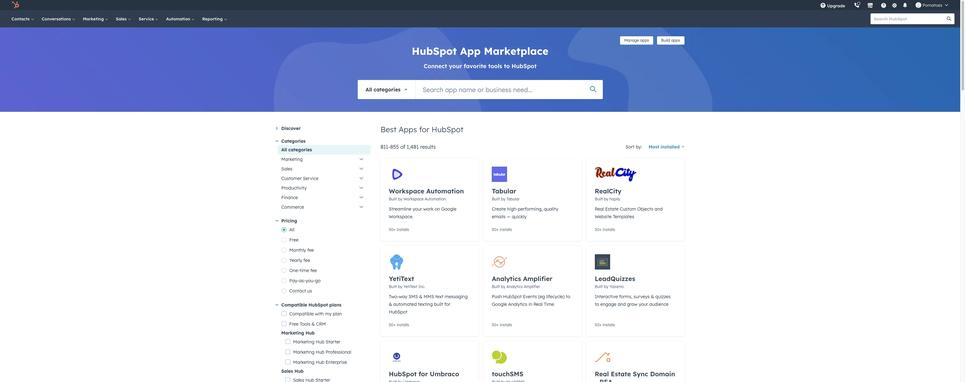 Task type: vqa. For each thing, say whether or not it's contained in the screenshot.


Task type: describe. For each thing, give the bounding box(es) containing it.
sales hub
[[281, 369, 304, 375]]

touchsms link
[[484, 342, 581, 383]]

installs for realcity
[[603, 228, 615, 232]]

most installed
[[649, 144, 680, 150]]

caret image for compatible hubspot plans
[[275, 305, 278, 306]]

1 vertical spatial workspace
[[404, 197, 424, 202]]

hubspot for umbraco
[[389, 371, 459, 379]]

search button
[[944, 13, 955, 24]]

templates
[[613, 214, 634, 220]]

all categories link
[[278, 145, 370, 155]]

marketing hub starter
[[293, 340, 340, 345]]

hub down free tools & crm
[[306, 331, 315, 336]]

your for work
[[413, 207, 422, 212]]

by inside workspace automation built by workspace automation
[[398, 197, 402, 202]]

time
[[544, 302, 554, 308]]

0 vertical spatial for
[[419, 125, 429, 134]]

two-way sms & mms text messaging & automated texting built for hubspot
[[389, 294, 468, 315]]

50 for workspace automation
[[389, 228, 393, 232]]

real for real estate sync domain - rea
[[595, 371, 609, 379]]

and inside "real estate custom objects and website templates"
[[655, 207, 663, 212]]

real estate custom objects and website templates
[[595, 207, 663, 220]]

built inside analytics amplifier built by analytics amplifier
[[492, 285, 500, 289]]

sms
[[409, 294, 418, 300]]

all inside popup button
[[366, 86, 372, 93]]

hub for starter
[[316, 340, 324, 345]]

real estate sync domain - rea link
[[587, 342, 684, 383]]

sales for sales hub
[[281, 369, 293, 375]]

caret image for categories
[[275, 141, 278, 142]]

realcity
[[595, 187, 622, 195]]

50 + installs for realcity
[[595, 228, 615, 232]]

connect your favorite tools to hubspot
[[424, 63, 537, 70]]

notifications button
[[900, 0, 911, 10]]

conversations link
[[38, 10, 79, 27]]

installs for analytics amplifier
[[500, 323, 512, 328]]

marketing hub
[[281, 331, 315, 336]]

free for free
[[289, 237, 299, 243]]

yearly fee
[[289, 258, 310, 264]]

1 horizontal spatial service
[[303, 176, 319, 182]]

grow
[[627, 302, 638, 308]]

best apps for hubspot
[[381, 125, 463, 134]]

monthly fee
[[289, 248, 314, 253]]

hubspot inside two-way sms & mms text messaging & automated texting built for hubspot
[[389, 310, 408, 315]]

50 for tabular
[[492, 228, 496, 232]]

build apps
[[661, 38, 680, 43]]

upgrade
[[827, 3, 845, 8]]

app
[[460, 45, 481, 57]]

Search app name or business need... search field
[[416, 80, 603, 99]]

leadquizzes built by yazamo
[[595, 275, 635, 289]]

events
[[523, 294, 537, 300]]

time
[[300, 268, 309, 274]]

help image
[[881, 3, 887, 9]]

+ for realcity
[[599, 228, 602, 232]]

built for tabular
[[492, 197, 500, 202]]

real estate sync domain - rea
[[595, 371, 675, 383]]

2 vertical spatial automation
[[425, 197, 446, 202]]

hubspot inside 'dropdown button'
[[309, 303, 328, 308]]

leadquizzes
[[595, 275, 635, 283]]

0 vertical spatial automation
[[166, 16, 191, 21]]

tools
[[300, 322, 310, 327]]

0 vertical spatial workspace
[[389, 187, 424, 195]]

0 vertical spatial tabular
[[492, 187, 516, 195]]

notifications image
[[902, 3, 908, 9]]

50 + installs for analytics amplifier
[[492, 323, 512, 328]]

1 vertical spatial yetitext
[[404, 285, 417, 289]]

0 horizontal spatial categories
[[288, 147, 312, 153]]

starter
[[326, 340, 340, 345]]

reporting
[[202, 16, 224, 21]]

quizzes
[[655, 294, 671, 300]]

yetitext built by yetitext inc.
[[389, 275, 425, 289]]

+ for leadquizzes
[[599, 323, 602, 328]]

realcity built by hapily
[[595, 187, 622, 202]]

by for tabular
[[501, 197, 505, 202]]

real inside push hubspot events (eg lifecycle) to google analytics in real time
[[534, 302, 543, 308]]

built for leadquizzes
[[595, 285, 603, 289]]

1 horizontal spatial sales link
[[278, 164, 370, 174]]

to for amplifier
[[566, 294, 570, 300]]

fee for monthly fee
[[307, 248, 314, 253]]

built for yetitext
[[389, 285, 397, 289]]

by for leadquizzes
[[604, 285, 608, 289]]

to for built
[[595, 302, 599, 308]]

text
[[435, 294, 444, 300]]

reporting link
[[198, 10, 231, 27]]

estate for website
[[605, 207, 619, 212]]

marketing hub enterprise
[[293, 360, 347, 366]]

finance link
[[278, 193, 370, 203]]

0 horizontal spatial marketing link
[[79, 10, 112, 27]]

customer service link
[[278, 174, 370, 184]]

1 vertical spatial automation
[[426, 187, 464, 195]]

pricing group
[[281, 225, 370, 297]]

compatible hubspot plans group
[[281, 319, 370, 383]]

build
[[661, 38, 670, 43]]

categories
[[281, 139, 306, 144]]

automated
[[393, 302, 417, 308]]

& down two- at the bottom left of page
[[389, 302, 392, 308]]

your for favorite
[[449, 63, 462, 70]]

crm
[[316, 322, 326, 327]]

hubspot for umbraco link
[[381, 342, 479, 383]]

compatible hubspot plans
[[281, 303, 341, 308]]

hubspot app marketplace
[[412, 45, 549, 57]]

categories inside popup button
[[374, 86, 401, 93]]

1 vertical spatial marketing link
[[278, 155, 370, 164]]

1 vertical spatial analytics
[[507, 285, 523, 289]]

1 vertical spatial amplifier
[[524, 285, 540, 289]]

commerce
[[281, 205, 304, 210]]

professional
[[326, 350, 351, 356]]

real for real estate custom objects and website templates
[[595, 207, 604, 212]]

surveys
[[634, 294, 650, 300]]

hapily
[[610, 197, 620, 202]]

50 + installs for tabular
[[492, 228, 512, 232]]

installs for leadquizzes
[[603, 323, 615, 328]]

hubspot app marketplace link
[[412, 45, 549, 57]]

fee for yearly fee
[[303, 258, 310, 264]]

most installed button
[[645, 141, 684, 154]]

custom
[[620, 207, 636, 212]]

-
[[595, 379, 598, 383]]

& inside the compatible hubspot plans "group"
[[312, 322, 315, 327]]

sort
[[626, 144, 635, 150]]

automation link
[[162, 10, 198, 27]]

compatible for compatible hubspot plans
[[281, 303, 307, 308]]

50 + installs for workspace automation
[[389, 228, 409, 232]]

productivity
[[281, 185, 307, 191]]

sync
[[633, 371, 648, 379]]

built for realcity
[[595, 197, 603, 202]]

quality
[[544, 207, 558, 212]]

50 + installs for yetitext
[[389, 323, 409, 328]]

1 vertical spatial sales
[[281, 166, 292, 172]]

commerce link
[[278, 203, 370, 212]]

conversations
[[42, 16, 72, 21]]

pricing button
[[275, 217, 370, 225]]

go
[[315, 278, 321, 284]]

marketplaces image
[[868, 3, 873, 9]]

0 vertical spatial service
[[139, 16, 155, 21]]

free tools & crm
[[289, 322, 326, 327]]

hub for professional
[[316, 350, 324, 356]]

contacts
[[11, 16, 31, 21]]

+ for workspace
[[393, 228, 396, 232]]

performing,
[[518, 207, 543, 212]]

discover
[[281, 126, 301, 132]]

streamline your work on google workspace.
[[389, 207, 456, 220]]

best
[[381, 125, 397, 134]]

create
[[492, 207, 506, 212]]

sales for leftmost sales link
[[116, 16, 128, 21]]

pomatoes
[[923, 3, 943, 8]]

emails
[[492, 214, 506, 220]]



Task type: locate. For each thing, give the bounding box(es) containing it.
marketing for marketing hub professional
[[293, 350, 314, 356]]

one-
[[289, 268, 300, 274]]

google down push
[[492, 302, 507, 308]]

50 + installs
[[389, 228, 409, 232], [492, 228, 512, 232], [595, 228, 615, 232], [389, 323, 409, 328], [492, 323, 512, 328], [595, 323, 615, 328]]

0 horizontal spatial sales link
[[112, 10, 135, 27]]

50 down interactive
[[595, 323, 599, 328]]

1,481
[[407, 144, 419, 150]]

hubspot image
[[11, 1, 19, 9]]

1 vertical spatial google
[[492, 302, 507, 308]]

2 vertical spatial real
[[595, 371, 609, 379]]

50 down workspace.
[[389, 228, 393, 232]]

2 vertical spatial sales
[[281, 369, 293, 375]]

0 vertical spatial real
[[595, 207, 604, 212]]

+ down automated
[[393, 323, 396, 328]]

google inside push hubspot events (eg lifecycle) to google analytics in real time
[[492, 302, 507, 308]]

+ down push
[[496, 323, 499, 328]]

monthly
[[289, 248, 306, 253]]

free
[[289, 237, 299, 243], [289, 322, 299, 327]]

0 horizontal spatial apps
[[640, 38, 649, 43]]

estate inside real estate sync domain - rea
[[611, 371, 631, 379]]

hub
[[306, 331, 315, 336], [316, 340, 324, 345], [316, 350, 324, 356], [316, 360, 324, 366], [295, 369, 304, 375]]

& left crm
[[312, 322, 315, 327]]

caret image inside pricing 'dropdown button'
[[275, 220, 278, 222]]

inc.
[[419, 285, 425, 289]]

& up audience
[[651, 294, 654, 300]]

menu containing pomatoes
[[816, 0, 953, 10]]

compatible down contact
[[281, 303, 307, 308]]

1 vertical spatial free
[[289, 322, 299, 327]]

contact
[[289, 289, 306, 294]]

free up monthly
[[289, 237, 299, 243]]

by inside leadquizzes built by yazamo
[[604, 285, 608, 289]]

50 down the emails
[[492, 228, 496, 232]]

tabular up "create"
[[492, 187, 516, 195]]

installs down push
[[500, 323, 512, 328]]

+ for yetitext
[[393, 323, 396, 328]]

1 vertical spatial to
[[566, 294, 570, 300]]

built inside the tabular built by tabular
[[492, 197, 500, 202]]

pay-as-you-go
[[289, 278, 321, 284]]

categories button
[[275, 138, 370, 145]]

1 vertical spatial all
[[281, 147, 287, 153]]

1 caret image from the top
[[275, 141, 278, 142]]

by for realcity
[[604, 197, 608, 202]]

0 vertical spatial categories
[[374, 86, 401, 93]]

work
[[423, 207, 434, 212]]

yazamo
[[610, 285, 624, 289]]

sales inside the compatible hubspot plans "group"
[[281, 369, 293, 375]]

compatible for compatible with my plan
[[289, 312, 314, 317]]

0 vertical spatial estate
[[605, 207, 619, 212]]

installs for tabular
[[500, 228, 512, 232]]

built up streamline
[[389, 197, 397, 202]]

for right built
[[444, 302, 450, 308]]

installs down engage
[[603, 323, 615, 328]]

0 vertical spatial sales
[[116, 16, 128, 21]]

0 vertical spatial all categories
[[366, 86, 401, 93]]

by up push
[[501, 285, 505, 289]]

0 vertical spatial google
[[441, 207, 456, 212]]

apps right manage at the right of page
[[640, 38, 649, 43]]

50 for analytics amplifier
[[492, 323, 496, 328]]

compatible up tools
[[289, 312, 314, 317]]

manage apps
[[624, 38, 649, 43]]

1 horizontal spatial all
[[289, 227, 294, 233]]

0 vertical spatial fee
[[307, 248, 314, 253]]

by inside the tabular built by tabular
[[501, 197, 505, 202]]

push
[[492, 294, 502, 300]]

by up interactive
[[604, 285, 608, 289]]

tools
[[488, 63, 502, 70]]

hub for enterprise
[[316, 360, 324, 366]]

0 vertical spatial marketing link
[[79, 10, 112, 27]]

50 for leadquizzes
[[595, 323, 599, 328]]

way
[[399, 294, 407, 300]]

favorite
[[464, 63, 487, 70]]

yetitext up sms at the bottom of page
[[404, 285, 417, 289]]

real inside real estate sync domain - rea
[[595, 371, 609, 379]]

by inside analytics amplifier built by analytics amplifier
[[501, 285, 505, 289]]

& right sms at the bottom of page
[[419, 294, 422, 300]]

your down surveys
[[639, 302, 648, 308]]

all categories inside all categories popup button
[[366, 86, 401, 93]]

your left work
[[413, 207, 422, 212]]

+ for analytics
[[496, 323, 499, 328]]

and down forms,
[[618, 302, 626, 308]]

hub down the marketing hub enterprise
[[295, 369, 304, 375]]

marketplace
[[484, 45, 549, 57]]

compatible inside 'dropdown button'
[[281, 303, 307, 308]]

with
[[315, 312, 324, 317]]

2 vertical spatial caret image
[[275, 305, 278, 306]]

enterprise
[[326, 360, 347, 366]]

create high-performing, quality emails — quickly
[[492, 207, 558, 220]]

50 + installs down 'website' on the right of the page
[[595, 228, 615, 232]]

1 horizontal spatial all categories
[[366, 86, 401, 93]]

settings image
[[892, 3, 897, 8]]

analytics inside push hubspot events (eg lifecycle) to google analytics in real time
[[508, 302, 527, 308]]

built down realcity
[[595, 197, 603, 202]]

1 vertical spatial all categories
[[281, 147, 312, 153]]

amplifier up events
[[524, 285, 540, 289]]

apps for manage apps
[[640, 38, 649, 43]]

yetitext up way
[[389, 275, 414, 283]]

estate down the hapily
[[605, 207, 619, 212]]

fee up time
[[303, 258, 310, 264]]

1 vertical spatial sales link
[[278, 164, 370, 174]]

0 vertical spatial amplifier
[[523, 275, 553, 283]]

built inside yetitext built by yetitext inc.
[[389, 285, 397, 289]]

0 vertical spatial sales link
[[112, 10, 135, 27]]

contact us
[[289, 289, 312, 294]]

3 caret image from the top
[[275, 305, 278, 306]]

free for free tools & crm
[[289, 322, 299, 327]]

2 horizontal spatial your
[[639, 302, 648, 308]]

analytics up push
[[492, 275, 521, 283]]

caret image for pricing
[[275, 220, 278, 222]]

to inside push hubspot events (eg lifecycle) to google analytics in real time
[[566, 294, 570, 300]]

build apps link
[[657, 36, 684, 45]]

1 horizontal spatial apps
[[671, 38, 680, 43]]

texting
[[418, 302, 433, 308]]

by inside yetitext built by yetitext inc.
[[398, 285, 402, 289]]

0 horizontal spatial all categories
[[281, 147, 312, 153]]

compatible with my plan
[[289, 312, 342, 317]]

1 vertical spatial compatible
[[289, 312, 314, 317]]

50 down automated
[[389, 323, 393, 328]]

2 caret image from the top
[[275, 220, 278, 222]]

1 vertical spatial for
[[444, 302, 450, 308]]

and right objects
[[655, 207, 663, 212]]

all categories inside the all categories link
[[281, 147, 312, 153]]

calling icon button
[[852, 1, 862, 9]]

search image
[[947, 17, 951, 21]]

by up "create"
[[501, 197, 505, 202]]

1 horizontal spatial your
[[449, 63, 462, 70]]

hub up marketing hub professional
[[316, 340, 324, 345]]

by for yetitext
[[398, 285, 402, 289]]

by up way
[[398, 285, 402, 289]]

50 + installs for leadquizzes
[[595, 323, 615, 328]]

1 horizontal spatial and
[[655, 207, 663, 212]]

installs down workspace.
[[397, 228, 409, 232]]

sales link
[[112, 10, 135, 27], [278, 164, 370, 174]]

installs for yetitext
[[397, 323, 409, 328]]

0 vertical spatial yetitext
[[389, 275, 414, 283]]

2 vertical spatial analytics
[[508, 302, 527, 308]]

free up 'marketing hub'
[[289, 322, 299, 327]]

Search HubSpot search field
[[871, 13, 949, 24]]

1 horizontal spatial to
[[566, 294, 570, 300]]

to right tools
[[504, 63, 510, 70]]

workspace
[[389, 187, 424, 195], [404, 197, 424, 202]]

1 apps from the left
[[640, 38, 649, 43]]

50 for yetitext
[[389, 323, 393, 328]]

1 vertical spatial your
[[413, 207, 422, 212]]

estate for rea
[[611, 371, 631, 379]]

and inside the interactive forms, surveys & quizzes to engage and grow your audience
[[618, 302, 626, 308]]

marketing hub professional
[[293, 350, 351, 356]]

your inside streamline your work on google workspace.
[[413, 207, 422, 212]]

amplifier up (eg
[[523, 275, 553, 283]]

one-time fee
[[289, 268, 317, 274]]

analytics left in
[[508, 302, 527, 308]]

+ down workspace.
[[393, 228, 396, 232]]

by inside realcity built by hapily
[[604, 197, 608, 202]]

tabular up the "high-" at the right of page
[[507, 197, 520, 202]]

plans
[[329, 303, 341, 308]]

fee right monthly
[[307, 248, 314, 253]]

built up "create"
[[492, 197, 500, 202]]

interactive forms, surveys & quizzes to engage and grow your audience
[[595, 294, 671, 308]]

amplifier
[[523, 275, 553, 283], [524, 285, 540, 289]]

50 down push
[[492, 323, 496, 328]]

marketing for marketing hub
[[281, 331, 304, 336]]

compatible hubspot plans button
[[275, 302, 370, 309]]

by down realcity
[[604, 197, 608, 202]]

customer
[[281, 176, 302, 182]]

hub down marketing hub professional
[[316, 360, 324, 366]]

touchsms
[[492, 371, 524, 379]]

+ down engage
[[599, 323, 602, 328]]

0 horizontal spatial google
[[441, 207, 456, 212]]

audience
[[649, 302, 669, 308]]

hub up the marketing hub enterprise
[[316, 350, 324, 356]]

all inside the pricing group
[[289, 227, 294, 233]]

2 vertical spatial to
[[595, 302, 599, 308]]

sort by:
[[626, 144, 642, 150]]

free inside the compatible hubspot plans "group"
[[289, 322, 299, 327]]

2 horizontal spatial to
[[595, 302, 599, 308]]

menu
[[816, 0, 953, 10]]

categories
[[374, 86, 401, 93], [288, 147, 312, 153]]

yearly
[[289, 258, 302, 264]]

2 apps from the left
[[671, 38, 680, 43]]

contacts link
[[8, 10, 38, 27]]

finance
[[281, 195, 298, 201]]

0 vertical spatial caret image
[[275, 141, 278, 142]]

0 horizontal spatial to
[[504, 63, 510, 70]]

yetitext
[[389, 275, 414, 283], [404, 285, 417, 289]]

installs for workspace automation
[[397, 228, 409, 232]]

2 free from the top
[[289, 322, 299, 327]]

+ down the emails
[[496, 228, 499, 232]]

manage apps link
[[620, 36, 653, 45]]

1 vertical spatial fee
[[303, 258, 310, 264]]

50 + installs down automated
[[389, 323, 409, 328]]

to inside the interactive forms, surveys & quizzes to engage and grow your audience
[[595, 302, 599, 308]]

0 vertical spatial your
[[449, 63, 462, 70]]

service link
[[135, 10, 162, 27]]

built inside workspace automation built by workspace automation
[[389, 197, 397, 202]]

workspace up streamline your work on google workspace.
[[404, 197, 424, 202]]

50 + installs down the emails
[[492, 228, 512, 232]]

engage
[[600, 302, 616, 308]]

tabular
[[492, 187, 516, 195], [507, 197, 520, 202]]

analytics amplifier built by analytics amplifier
[[492, 275, 553, 289]]

tyler black image
[[916, 2, 921, 8]]

built
[[434, 302, 443, 308]]

compatible
[[281, 303, 307, 308], [289, 312, 314, 317]]

workspace up streamline
[[389, 187, 424, 195]]

by:
[[636, 144, 642, 150]]

hubspot inside push hubspot events (eg lifecycle) to google analytics in real time
[[503, 294, 522, 300]]

marketing for marketing hub enterprise
[[293, 360, 314, 366]]

upgrade image
[[820, 3, 826, 9]]

2 horizontal spatial all
[[366, 86, 372, 93]]

for right apps
[[419, 125, 429, 134]]

caret image inside compatible hubspot plans 'dropdown button'
[[275, 305, 278, 306]]

1 vertical spatial service
[[303, 176, 319, 182]]

0 vertical spatial and
[[655, 207, 663, 212]]

2 vertical spatial fee
[[310, 268, 317, 274]]

2 vertical spatial all
[[289, 227, 294, 233]]

settings link
[[891, 2, 899, 8]]

1 vertical spatial caret image
[[275, 220, 278, 222]]

1 vertical spatial and
[[618, 302, 626, 308]]

to right lifecycle)
[[566, 294, 570, 300]]

all
[[366, 86, 372, 93], [281, 147, 287, 153], [289, 227, 294, 233]]

caret image inside categories dropdown button
[[275, 141, 278, 142]]

menu item
[[850, 0, 851, 10]]

your left favorite
[[449, 63, 462, 70]]

push hubspot events (eg lifecycle) to google analytics in real time
[[492, 294, 570, 308]]

1 horizontal spatial categories
[[374, 86, 401, 93]]

for inside two-way sms & mms text messaging & automated texting built for hubspot
[[444, 302, 450, 308]]

& inside the interactive forms, surveys & quizzes to engage and grow your audience
[[651, 294, 654, 300]]

for left umbraco
[[419, 371, 428, 379]]

interactive
[[595, 294, 618, 300]]

real inside "real estate custom objects and website templates"
[[595, 207, 604, 212]]

google inside streamline your work on google workspace.
[[441, 207, 456, 212]]

0 vertical spatial compatible
[[281, 303, 307, 308]]

customer service
[[281, 176, 319, 182]]

0 horizontal spatial and
[[618, 302, 626, 308]]

umbraco
[[430, 371, 459, 379]]

in
[[529, 302, 532, 308]]

0 horizontal spatial your
[[413, 207, 422, 212]]

calling icon image
[[854, 3, 860, 8]]

50 + installs down push
[[492, 323, 512, 328]]

1 vertical spatial estate
[[611, 371, 631, 379]]

50 for realcity
[[595, 228, 599, 232]]

by up streamline
[[398, 197, 402, 202]]

installed
[[661, 144, 680, 150]]

my
[[325, 312, 332, 317]]

0 horizontal spatial all
[[281, 147, 287, 153]]

to left engage
[[595, 302, 599, 308]]

estate left sync
[[611, 371, 631, 379]]

(eg
[[538, 294, 545, 300]]

0 vertical spatial all
[[366, 86, 372, 93]]

installs down the —
[[500, 228, 512, 232]]

built up interactive
[[595, 285, 603, 289]]

apps right "build"
[[671, 38, 680, 43]]

workspace automation built by workspace automation
[[389, 187, 464, 202]]

marketing link
[[79, 10, 112, 27], [278, 155, 370, 164]]

forms,
[[619, 294, 633, 300]]

apps for build apps
[[671, 38, 680, 43]]

and
[[655, 207, 663, 212], [618, 302, 626, 308]]

1 free from the top
[[289, 237, 299, 243]]

on
[[435, 207, 440, 212]]

installs down automated
[[397, 323, 409, 328]]

marketing for marketing hub starter
[[293, 340, 314, 345]]

1 horizontal spatial google
[[492, 302, 507, 308]]

0 horizontal spatial service
[[139, 16, 155, 21]]

0 vertical spatial to
[[504, 63, 510, 70]]

built up two- at the bottom left of page
[[389, 285, 397, 289]]

1 vertical spatial categories
[[288, 147, 312, 153]]

free inside the pricing group
[[289, 237, 299, 243]]

fee right time
[[310, 268, 317, 274]]

your inside the interactive forms, surveys & quizzes to engage and grow your audience
[[639, 302, 648, 308]]

50 down 'website' on the right of the page
[[595, 228, 599, 232]]

discover button
[[276, 125, 370, 132]]

built inside realcity built by hapily
[[595, 197, 603, 202]]

811-
[[381, 144, 390, 150]]

google right the on
[[441, 207, 456, 212]]

built inside leadquizzes built by yazamo
[[595, 285, 603, 289]]

1 horizontal spatial marketing link
[[278, 155, 370, 164]]

1 vertical spatial tabular
[[507, 197, 520, 202]]

+ down 'website' on the right of the page
[[599, 228, 602, 232]]

pay-
[[289, 278, 299, 284]]

estate inside "real estate custom objects and website templates"
[[605, 207, 619, 212]]

2 vertical spatial your
[[639, 302, 648, 308]]

2 vertical spatial for
[[419, 371, 428, 379]]

pricing
[[281, 218, 297, 224]]

marketplaces button
[[864, 0, 877, 10]]

analytics up push hubspot events (eg lifecycle) to google analytics in real time
[[507, 285, 523, 289]]

built up push
[[492, 285, 500, 289]]

installs down 'website' on the right of the page
[[603, 228, 615, 232]]

0 vertical spatial analytics
[[492, 275, 521, 283]]

1 vertical spatial real
[[534, 302, 543, 308]]

caret image
[[276, 127, 278, 130]]

caret image
[[275, 141, 278, 142], [275, 220, 278, 222], [275, 305, 278, 306]]

0 vertical spatial free
[[289, 237, 299, 243]]

50 + installs down workspace.
[[389, 228, 409, 232]]

rea
[[600, 379, 613, 383]]

+ for tabular
[[496, 228, 499, 232]]

50 + installs down engage
[[595, 323, 615, 328]]

of
[[400, 144, 405, 150]]



